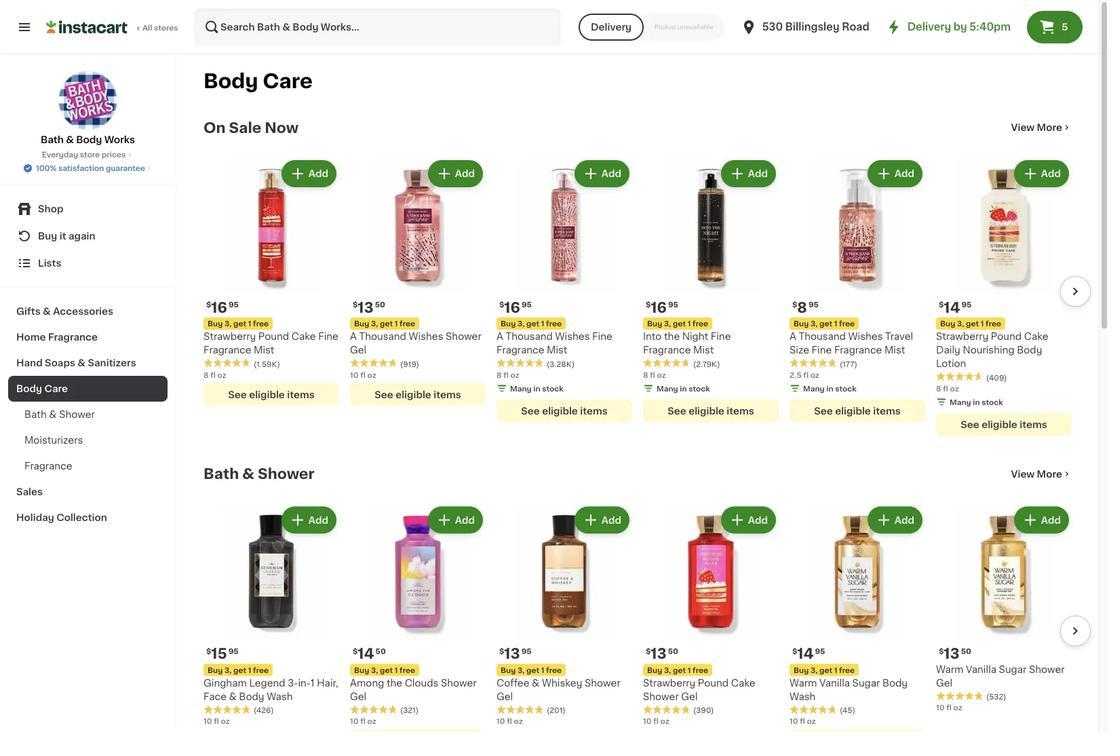 Task type: locate. For each thing, give the bounding box(es) containing it.
see eligible items button down (409)
[[937, 413, 1072, 436]]

1 horizontal spatial $ 16 95
[[500, 300, 532, 315]]

oz down lotion
[[951, 385, 960, 392]]

face
[[204, 692, 227, 702]]

fine inside the a thousand wishes travel size fine fragrance mist
[[812, 346, 832, 355]]

see eligible items button down (919)
[[350, 383, 486, 406]]

many down 2.5 fl oz
[[804, 385, 825, 392]]

0 horizontal spatial a
[[350, 332, 357, 341]]

0 vertical spatial vanilla
[[967, 665, 997, 674]]

thousand up (919)
[[359, 332, 407, 341]]

coffee
[[497, 678, 530, 688]]

16
[[211, 300, 227, 315], [505, 300, 521, 315], [651, 300, 667, 315]]

gingham legend 3-in-1 hair, face & body wash
[[204, 678, 339, 702]]

15
[[211, 647, 227, 661]]

0 vertical spatial sugar
[[1000, 665, 1027, 674]]

2 horizontal spatial a
[[790, 332, 797, 341]]

see inside the product "group"
[[815, 406, 833, 416]]

1 more from the top
[[1038, 123, 1063, 132]]

None search field
[[194, 8, 561, 46]]

eligible down (1.59k)
[[249, 390, 285, 399]]

gel inside a thousand wishes shower gel
[[350, 346, 367, 355]]

vanilla inside warm vanilla sugar body wash
[[820, 678, 851, 688]]

1 horizontal spatial $ 13 50
[[646, 647, 679, 661]]

0 vertical spatial body care
[[204, 72, 313, 91]]

14 up among
[[358, 647, 374, 661]]

warm inside the warm vanilla sugar shower gel
[[937, 665, 964, 674]]

coffee & whiskey shower gel
[[497, 678, 621, 702]]

13 for strawberry
[[651, 647, 667, 661]]

stock for a thousand wishes fine fragrance mist
[[543, 385, 564, 392]]

in
[[534, 385, 541, 392], [680, 385, 687, 392], [827, 385, 834, 392], [974, 398, 981, 406]]

$ 8 95
[[793, 300, 819, 315]]

1 horizontal spatial bath & shower link
[[204, 466, 315, 482]]

10
[[350, 371, 359, 379], [937, 704, 945, 712], [204, 718, 212, 725], [350, 718, 359, 725], [497, 718, 505, 725], [643, 718, 652, 725], [790, 718, 799, 725]]

10 for among the clouds shower gel
[[350, 718, 359, 725]]

fine inside a thousand wishes fine fragrance mist
[[593, 332, 613, 341]]

thousand inside a thousand wishes shower gel
[[359, 332, 407, 341]]

10 inside the product "group"
[[204, 718, 212, 725]]

warm vanilla sugar body wash
[[790, 678, 908, 702]]

1 horizontal spatial bath & shower
[[204, 467, 315, 481]]

mist inside the a thousand wishes travel size fine fragrance mist
[[885, 346, 906, 355]]

(1.59k)
[[254, 360, 280, 368]]

1 up whiskey
[[541, 667, 545, 674]]

0 horizontal spatial $ 16 95
[[206, 300, 239, 315]]

free for a thousand wishes fine fragrance mist
[[546, 320, 562, 328]]

stock
[[543, 385, 564, 392], [689, 385, 711, 392], [836, 385, 857, 392], [982, 398, 1004, 406]]

wishes inside a thousand wishes fine fragrance mist
[[556, 332, 590, 341]]

buy for among the clouds shower gel
[[354, 667, 369, 674]]

0 horizontal spatial vanilla
[[820, 678, 851, 688]]

many inside the product "group"
[[804, 385, 825, 392]]

pound for 13
[[698, 678, 729, 688]]

$ 14 95
[[939, 300, 972, 315], [793, 647, 826, 661]]

2 wash from the left
[[790, 692, 816, 702]]

$ inside $ 8 95
[[793, 301, 798, 309]]

body care up on sale now link
[[204, 72, 313, 91]]

$ 16 95
[[206, 300, 239, 315], [500, 300, 532, 315], [646, 300, 679, 315]]

1 for among the clouds shower gel
[[395, 667, 398, 674]]

vanilla
[[967, 665, 997, 674], [820, 678, 851, 688]]

0 horizontal spatial 16
[[211, 300, 227, 315]]

3 $ 16 95 from the left
[[646, 300, 679, 315]]

sugar for buy 3, get 1 free
[[853, 678, 881, 688]]

many in stock for a thousand wishes travel size fine fragrance mist
[[804, 385, 857, 392]]

1 horizontal spatial the
[[664, 332, 680, 341]]

1 vertical spatial warm
[[790, 678, 818, 688]]

2 more from the top
[[1038, 469, 1063, 479]]

3 a from the left
[[790, 332, 797, 341]]

shower inside the warm vanilla sugar shower gel
[[1030, 665, 1065, 674]]

body care down "hand"
[[16, 384, 68, 394]]

3, up "into the night fine fragrance mist"
[[665, 320, 672, 328]]

1 horizontal spatial cake
[[732, 678, 756, 688]]

items inside the product "group"
[[874, 406, 901, 416]]

oz down a thousand wishes fine fragrance mist
[[511, 371, 520, 379]]

the left "clouds"
[[387, 678, 403, 688]]

$ 13 50 for strawberry
[[646, 647, 679, 661]]

1 up strawberry pound cake fine fragrance mist on the left of page
[[248, 320, 251, 328]]

1 thousand from the left
[[359, 332, 407, 341]]

0 horizontal spatial the
[[387, 678, 403, 688]]

0 horizontal spatial sugar
[[853, 678, 881, 688]]

1 view from the top
[[1012, 123, 1035, 132]]

1 vertical spatial vanilla
[[820, 678, 851, 688]]

3, up among
[[371, 667, 378, 674]]

2 horizontal spatial $ 16 95
[[646, 300, 679, 315]]

many in stock down (3.28k)
[[510, 385, 564, 392]]

strawberry for 13
[[643, 678, 696, 688]]

buy for a thousand wishes shower gel
[[354, 320, 369, 328]]

fl down coffee
[[507, 718, 512, 725]]

strawberry inside strawberry pound cake daily nourishing body lotion
[[937, 332, 989, 341]]

1 item carousel region from the top
[[185, 152, 1091, 444]]

1 vertical spatial view
[[1012, 469, 1035, 479]]

1 for into the night fine fragrance mist
[[688, 320, 691, 328]]

3,
[[225, 320, 232, 328], [371, 320, 378, 328], [518, 320, 525, 328], [665, 320, 672, 328], [811, 320, 818, 328], [958, 320, 965, 328], [225, 667, 232, 674], [371, 667, 378, 674], [518, 667, 525, 674], [665, 667, 672, 674], [811, 667, 818, 674]]

1 16 from the left
[[211, 300, 227, 315]]

(201)
[[547, 707, 566, 714]]

get for warm vanilla sugar body wash
[[820, 667, 833, 674]]

0 horizontal spatial delivery
[[591, 22, 632, 32]]

fine for strawberry pound cake fine fragrance mist
[[318, 332, 339, 341]]

100%
[[36, 165, 57, 172]]

fragrance inside the a thousand wishes travel size fine fragrance mist
[[835, 346, 883, 355]]

pound
[[259, 332, 289, 341], [992, 332, 1022, 341], [698, 678, 729, 688]]

get for a thousand wishes travel size fine fragrance mist
[[820, 320, 833, 328]]

many in stock inside the product "group"
[[804, 385, 857, 392]]

95 inside the $ 15 95
[[229, 648, 239, 655]]

13 up strawberry pound cake shower gel
[[651, 647, 667, 661]]

get for among the clouds shower gel
[[380, 667, 393, 674]]

free up strawberry pound cake fine fragrance mist on the left of page
[[253, 320, 269, 328]]

fine for into the night fine fragrance mist
[[711, 332, 731, 341]]

0 horizontal spatial warm
[[790, 678, 818, 688]]

2 $ 16 95 from the left
[[500, 300, 532, 315]]

16 up strawberry pound cake fine fragrance mist on the left of page
[[211, 300, 227, 315]]

pound inside strawberry pound cake daily nourishing body lotion
[[992, 332, 1022, 341]]

0 horizontal spatial wishes
[[409, 332, 444, 341]]

★★★★★
[[204, 359, 251, 368], [204, 359, 251, 368], [350, 359, 398, 368], [350, 359, 398, 368], [497, 359, 544, 368], [497, 359, 544, 368], [643, 359, 691, 368], [643, 359, 691, 368], [790, 359, 838, 368], [790, 359, 838, 368], [937, 372, 984, 382], [937, 372, 984, 382], [937, 691, 984, 701], [937, 691, 984, 701], [204, 705, 251, 715], [204, 705, 251, 715], [350, 705, 398, 715], [350, 705, 398, 715], [497, 705, 544, 715], [497, 705, 544, 715], [643, 705, 691, 715], [643, 705, 691, 715], [790, 705, 838, 715], [790, 705, 838, 715]]

thousand up size on the top of page
[[799, 332, 846, 341]]

in down "into the night fine fragrance mist"
[[680, 385, 687, 392]]

delivery inside button
[[591, 22, 632, 32]]

1 horizontal spatial care
[[263, 72, 313, 91]]

get up coffee
[[527, 667, 540, 674]]

1 vertical spatial $ 14 95
[[793, 647, 826, 661]]

many in stock down (409)
[[950, 398, 1004, 406]]

see eligible items down (919)
[[375, 390, 461, 399]]

see eligible items button for a thousand wishes fine fragrance mist
[[497, 399, 633, 423]]

$ 16 95 up into
[[646, 300, 679, 315]]

3, up warm vanilla sugar body wash
[[811, 667, 818, 674]]

get up a thousand wishes fine fragrance mist
[[527, 320, 540, 328]]

shower inside strawberry pound cake shower gel
[[643, 692, 679, 702]]

eligible for strawberry pound cake daily nourishing body lotion
[[982, 420, 1018, 429]]

oz down face in the bottom left of the page
[[221, 718, 230, 725]]

1 vertical spatial body care
[[16, 384, 68, 394]]

buy down $ 8 95
[[794, 320, 809, 328]]

strawberry inside strawberry pound cake shower gel
[[643, 678, 696, 688]]

50 up a thousand wishes shower gel
[[375, 301, 385, 309]]

bath & body works logo image
[[58, 71, 118, 130]]

see eligible items button for strawberry pound cake fine fragrance mist
[[204, 383, 339, 406]]

gel inside the among the clouds shower gel
[[350, 692, 367, 702]]

sugar up (532) in the right bottom of the page
[[1000, 665, 1027, 674]]

oz for gingham legend 3-in-1 hair, face & body wash
[[221, 718, 230, 725]]

stock for into the night fine fragrance mist
[[689, 385, 711, 392]]

wishes for 8
[[849, 332, 883, 341]]

2 horizontal spatial pound
[[992, 332, 1022, 341]]

14 for warm
[[798, 647, 814, 661]]

$ for gingham legend 3-in-1 hair, face & body wash
[[206, 648, 211, 655]]

mist inside "into the night fine fragrance mist"
[[694, 346, 714, 355]]

10 fl oz down coffee
[[497, 718, 523, 725]]

$ 14 95 up daily
[[939, 300, 972, 315]]

a inside the a thousand wishes travel size fine fragrance mist
[[790, 332, 797, 341]]

oz for strawberry pound cake fine fragrance mist
[[218, 371, 226, 379]]

gel for coffee
[[497, 692, 513, 702]]

$ for a thousand wishes fine fragrance mist
[[500, 301, 505, 309]]

see eligible items inside the product "group"
[[815, 406, 901, 416]]

many down "into the night fine fragrance mist"
[[657, 385, 679, 392]]

1 horizontal spatial sugar
[[1000, 665, 1027, 674]]

get for a thousand wishes fine fragrance mist
[[527, 320, 540, 328]]

add button
[[283, 162, 335, 186], [430, 162, 482, 186], [576, 162, 629, 186], [723, 162, 775, 186], [869, 162, 922, 186], [1016, 162, 1068, 186], [283, 508, 335, 533], [430, 508, 482, 533], [576, 508, 629, 533], [723, 508, 775, 533], [869, 508, 922, 533], [1016, 508, 1068, 533]]

1 mist from the left
[[254, 346, 275, 355]]

eligible down (2.79k)
[[689, 406, 725, 416]]

everyday store prices
[[42, 151, 126, 158]]

oz
[[218, 371, 226, 379], [368, 371, 376, 379], [511, 371, 520, 379], [657, 371, 666, 379], [811, 371, 820, 379], [951, 385, 960, 392], [954, 704, 963, 712], [221, 718, 230, 725], [368, 718, 376, 725], [514, 718, 523, 725], [661, 718, 670, 725], [807, 718, 816, 725]]

by
[[954, 22, 968, 32]]

1 $ 16 95 from the left
[[206, 300, 239, 315]]

a inside a thousand wishes fine fragrance mist
[[497, 332, 504, 341]]

mist inside a thousand wishes fine fragrance mist
[[547, 346, 568, 355]]

many in stock down 2.5 fl oz
[[804, 385, 857, 392]]

(409)
[[987, 374, 1008, 381]]

5:40pm
[[970, 22, 1011, 32]]

$ for strawberry pound cake daily nourishing body lotion
[[939, 301, 944, 309]]

$ 13 50
[[353, 300, 385, 315], [646, 647, 679, 661], [939, 647, 972, 661]]

2.5
[[790, 371, 802, 379]]

sugar up (45)
[[853, 678, 881, 688]]

$ for warm vanilla sugar body wash
[[793, 648, 798, 655]]

$ 14 95 up warm vanilla sugar body wash
[[793, 647, 826, 661]]

1 horizontal spatial wishes
[[556, 332, 590, 341]]

buy 3, get 1 free up "into the night fine fragrance mist"
[[648, 320, 709, 328]]

3 wishes from the left
[[849, 332, 883, 341]]

oz for a thousand wishes shower gel
[[368, 371, 376, 379]]

it
[[60, 231, 66, 241]]

1 horizontal spatial 16
[[505, 300, 521, 315]]

3, for strawberry pound cake shower gel
[[665, 667, 672, 674]]

$ inside $ 14 50
[[353, 648, 358, 655]]

95 inside '$ 13 95'
[[522, 648, 532, 655]]

1 horizontal spatial 14
[[798, 647, 814, 661]]

fl down a thousand wishes shower gel
[[361, 371, 366, 379]]

95 right 15
[[229, 648, 239, 655]]

14 for strawberry
[[944, 300, 961, 315]]

oz right 2.5
[[811, 371, 820, 379]]

the for 16
[[664, 332, 680, 341]]

8 fl oz down lotion
[[937, 385, 960, 392]]

pound up nourishing
[[992, 332, 1022, 341]]

14
[[944, 300, 961, 315], [358, 647, 374, 661], [798, 647, 814, 661]]

cake
[[292, 332, 316, 341], [1025, 332, 1049, 341], [732, 678, 756, 688]]

buy up into
[[648, 320, 663, 328]]

see eligible items button for strawberry pound cake daily nourishing body lotion
[[937, 413, 1072, 436]]

0 horizontal spatial pound
[[259, 332, 289, 341]]

1 wishes from the left
[[409, 332, 444, 341]]

sugar inside the warm vanilla sugar shower gel
[[1000, 665, 1027, 674]]

1 horizontal spatial warm
[[937, 665, 964, 674]]

1 horizontal spatial a
[[497, 332, 504, 341]]

2 mist from the left
[[547, 346, 568, 355]]

get for gingham legend 3-in-1 hair, face & body wash
[[234, 667, 246, 674]]

1 horizontal spatial vanilla
[[967, 665, 997, 674]]

thousand up (3.28k)
[[506, 332, 553, 341]]

oz for warm vanilla sugar body wash
[[807, 718, 816, 725]]

see
[[228, 390, 247, 399], [375, 390, 394, 399], [522, 406, 540, 416], [668, 406, 687, 416], [815, 406, 833, 416], [961, 420, 980, 429]]

sanitizers
[[88, 358, 136, 368]]

10 fl oz inside the product "group"
[[204, 718, 230, 725]]

1 left hair,
[[311, 678, 315, 688]]

bath & shower
[[24, 410, 95, 419], [204, 467, 315, 481]]

1 view more link from the top
[[1012, 121, 1072, 134]]

1 vertical spatial bath & shower link
[[204, 466, 315, 482]]

10 for a thousand wishes shower gel
[[350, 371, 359, 379]]

buy up gingham
[[208, 667, 223, 674]]

again
[[69, 231, 95, 241]]

shower inside the among the clouds shower gel
[[441, 678, 477, 688]]

0 horizontal spatial 14
[[358, 647, 374, 661]]

0 horizontal spatial bath & shower link
[[8, 402, 168, 428]]

the inside the among the clouds shower gel
[[387, 678, 403, 688]]

buy 3, get 1 free up coffee
[[501, 667, 562, 674]]

body inside warm vanilla sugar body wash
[[883, 678, 908, 688]]

2 thousand from the left
[[506, 332, 553, 341]]

95 up coffee
[[522, 648, 532, 655]]

stock down (2.79k)
[[689, 385, 711, 392]]

1 horizontal spatial pound
[[698, 678, 729, 688]]

buy 3, get 1 free
[[208, 320, 269, 328], [354, 320, 415, 328], [501, 320, 562, 328], [648, 320, 709, 328], [794, 320, 855, 328], [941, 320, 1002, 328], [208, 667, 269, 674], [354, 667, 415, 674], [501, 667, 562, 674], [648, 667, 709, 674], [794, 667, 855, 674]]

eligible down (3.28k)
[[542, 406, 578, 416]]

2 wishes from the left
[[556, 332, 590, 341]]

1 horizontal spatial wash
[[790, 692, 816, 702]]

95 inside $ 8 95
[[809, 301, 819, 309]]

cake inside strawberry pound cake shower gel
[[732, 678, 756, 688]]

wash
[[267, 692, 293, 702], [790, 692, 816, 702]]

8 fl oz for a thousand wishes fine fragrance mist
[[497, 371, 520, 379]]

gel inside coffee & whiskey shower gel
[[497, 692, 513, 702]]

2 horizontal spatial cake
[[1025, 332, 1049, 341]]

product group
[[204, 157, 339, 406], [350, 157, 486, 406], [497, 157, 633, 423], [643, 157, 779, 423], [790, 157, 926, 423], [937, 157, 1072, 436], [204, 504, 339, 732], [350, 504, 486, 732], [497, 504, 633, 732], [643, 504, 779, 732], [790, 504, 926, 732], [937, 504, 1072, 713]]

wishes inside the a thousand wishes travel size fine fragrance mist
[[849, 332, 883, 341]]

10 fl oz for a thousand wishes shower gel
[[350, 371, 376, 379]]

free up strawberry pound cake shower gel
[[693, 667, 709, 674]]

care
[[263, 72, 313, 91], [44, 384, 68, 394]]

satisfaction
[[58, 165, 104, 172]]

see eligible items down (409)
[[961, 420, 1048, 429]]

shower inside a thousand wishes shower gel
[[446, 332, 482, 341]]

0 vertical spatial bath & shower link
[[8, 402, 168, 428]]

buy 3, get 1 free up a thousand wishes fine fragrance mist
[[501, 320, 562, 328]]

1 wash from the left
[[267, 692, 293, 702]]

free for among the clouds shower gel
[[400, 667, 415, 674]]

gel inside strawberry pound cake shower gel
[[682, 692, 698, 702]]

fl for into the night fine fragrance mist
[[650, 371, 656, 379]]

get up gingham
[[234, 667, 246, 674]]

a thousand wishes shower gel
[[350, 332, 482, 355]]

all
[[143, 24, 152, 32]]

buy for strawberry pound cake fine fragrance mist
[[208, 320, 223, 328]]

the inside "into the night fine fragrance mist"
[[664, 332, 680, 341]]

95 up strawberry pound cake fine fragrance mist on the left of page
[[229, 301, 239, 309]]

cake inside strawberry pound cake daily nourishing body lotion
[[1025, 332, 1049, 341]]

fl down lotion
[[944, 385, 949, 392]]

1 horizontal spatial $ 14 95
[[939, 300, 972, 315]]

530
[[763, 22, 783, 32]]

1 vertical spatial more
[[1038, 469, 1063, 479]]

2 horizontal spatial 16
[[651, 300, 667, 315]]

product group containing 8
[[790, 157, 926, 423]]

0 horizontal spatial wash
[[267, 692, 293, 702]]

sugar inside warm vanilla sugar body wash
[[853, 678, 881, 688]]

buy 3, get 1 free up gingham
[[208, 667, 269, 674]]

strawberry inside strawberry pound cake fine fragrance mist
[[204, 332, 256, 341]]

all stores
[[143, 24, 178, 32]]

eligible down (409)
[[982, 420, 1018, 429]]

fl down warm vanilla sugar body wash
[[800, 718, 806, 725]]

10 fl oz for warm vanilla sugar shower gel
[[937, 704, 963, 712]]

buy 3, get 1 free up strawberry pound cake shower gel
[[648, 667, 709, 674]]

get up the night
[[673, 320, 686, 328]]

many down lotion
[[950, 398, 972, 406]]

10 fl oz for warm vanilla sugar body wash
[[790, 718, 816, 725]]

pound inside strawberry pound cake shower gel
[[698, 678, 729, 688]]

1 vertical spatial item carousel region
[[185, 499, 1091, 732]]

$ 14 50
[[353, 647, 386, 661]]

a thousand wishes fine fragrance mist
[[497, 332, 613, 355]]

fine inside strawberry pound cake fine fragrance mist
[[318, 332, 339, 341]]

vanilla inside the warm vanilla sugar shower gel
[[967, 665, 997, 674]]

body inside "gingham legend 3-in-1 hair, face & body wash"
[[239, 692, 264, 702]]

more for 13
[[1038, 469, 1063, 479]]

strawberry pound cake fine fragrance mist
[[204, 332, 339, 355]]

pound up "(390)"
[[698, 678, 729, 688]]

items
[[287, 390, 315, 399], [434, 390, 461, 399], [581, 406, 608, 416], [727, 406, 755, 416], [874, 406, 901, 416], [1020, 420, 1048, 429]]

items for a thousand wishes fine fragrance mist
[[581, 406, 608, 416]]

item carousel region containing 15
[[185, 499, 1091, 732]]

0 horizontal spatial $ 13 50
[[353, 300, 385, 315]]

view for buy 3, get 1 free
[[1012, 123, 1035, 132]]

thousand inside the a thousand wishes travel size fine fragrance mist
[[799, 332, 846, 341]]

0 vertical spatial view more link
[[1012, 121, 1072, 134]]

delivery button
[[579, 14, 644, 41]]

eligible inside the product "group"
[[836, 406, 871, 416]]

holiday
[[16, 513, 54, 523]]

1 for strawberry pound cake shower gel
[[688, 667, 691, 674]]

buy 3, get 1 free for warm vanilla sugar body wash
[[794, 667, 855, 674]]

0 vertical spatial bath & shower
[[24, 410, 95, 419]]

legend
[[249, 678, 285, 688]]

free
[[253, 320, 269, 328], [400, 320, 415, 328], [546, 320, 562, 328], [693, 320, 709, 328], [840, 320, 855, 328], [986, 320, 1002, 328], [253, 667, 269, 674], [400, 667, 415, 674], [546, 667, 562, 674], [693, 667, 709, 674], [840, 667, 855, 674]]

fl right 2.5
[[804, 371, 809, 379]]

$ for a thousand wishes shower gel
[[353, 301, 358, 309]]

1 vertical spatial view more link
[[1012, 467, 1072, 481]]

pound for 14
[[992, 332, 1022, 341]]

95 for into the night fine fragrance mist
[[669, 301, 679, 309]]

2 item carousel region from the top
[[185, 499, 1091, 732]]

oz for into the night fine fragrance mist
[[657, 371, 666, 379]]

the
[[664, 332, 680, 341], [387, 678, 403, 688]]

sugar
[[1000, 665, 1027, 674], [853, 678, 881, 688]]

wishes up (177)
[[849, 332, 883, 341]]

many for a thousand wishes travel size fine fragrance mist
[[804, 385, 825, 392]]

get for strawberry pound cake daily nourishing body lotion
[[967, 320, 980, 328]]

get
[[234, 320, 246, 328], [380, 320, 393, 328], [527, 320, 540, 328], [673, 320, 686, 328], [820, 320, 833, 328], [967, 320, 980, 328], [234, 667, 246, 674], [380, 667, 393, 674], [527, 667, 540, 674], [673, 667, 686, 674], [820, 667, 833, 674]]

a inside a thousand wishes shower gel
[[350, 332, 357, 341]]

1 vertical spatial sugar
[[853, 678, 881, 688]]

item carousel region containing 16
[[185, 152, 1091, 444]]

50 up strawberry pound cake shower gel
[[668, 648, 679, 655]]

mist inside strawberry pound cake fine fragrance mist
[[254, 346, 275, 355]]

mist
[[254, 346, 275, 355], [547, 346, 568, 355], [694, 346, 714, 355], [885, 346, 906, 355]]

warm for buy 3, get 1 free
[[790, 678, 818, 688]]

0 horizontal spatial strawberry
[[204, 332, 256, 341]]

1 up the night
[[688, 320, 691, 328]]

wishes up (919)
[[409, 332, 444, 341]]

3, up strawberry pound cake shower gel
[[665, 667, 672, 674]]

3 thousand from the left
[[799, 332, 846, 341]]

many in stock down (2.79k)
[[657, 385, 711, 392]]

gel inside the warm vanilla sugar shower gel
[[937, 678, 953, 688]]

stock down (177)
[[836, 385, 857, 392]]

95 up warm vanilla sugar body wash
[[816, 648, 826, 655]]

wishes inside a thousand wishes shower gel
[[409, 332, 444, 341]]

shower inside coffee & whiskey shower gel
[[585, 678, 621, 688]]

body care
[[204, 72, 313, 91], [16, 384, 68, 394]]

0 vertical spatial view
[[1012, 123, 1035, 132]]

2 16 from the left
[[505, 300, 521, 315]]

moisturizers
[[24, 436, 83, 445]]

2 view more from the top
[[1012, 469, 1063, 479]]

fine for a thousand wishes fine fragrance mist
[[593, 332, 613, 341]]

0 horizontal spatial cake
[[292, 332, 316, 341]]

3, for a thousand wishes fine fragrance mist
[[518, 320, 525, 328]]

buy up warm vanilla sugar body wash
[[794, 667, 809, 674]]

see eligible items button down (1.59k)
[[204, 383, 339, 406]]

gel
[[350, 346, 367, 355], [937, 678, 953, 688], [350, 692, 367, 702], [497, 692, 513, 702], [682, 692, 698, 702]]

buy for a thousand wishes travel size fine fragrance mist
[[794, 320, 809, 328]]

0 horizontal spatial $ 14 95
[[793, 647, 826, 661]]

buy up strawberry pound cake fine fragrance mist on the left of page
[[208, 320, 223, 328]]

fragrance inside a thousand wishes fine fragrance mist
[[497, 346, 545, 355]]

&
[[66, 135, 74, 145], [43, 307, 51, 316], [78, 358, 86, 368], [49, 410, 57, 419], [242, 467, 255, 481], [532, 678, 540, 688], [229, 692, 237, 702]]

0 horizontal spatial body care
[[16, 384, 68, 394]]

2 horizontal spatial wishes
[[849, 332, 883, 341]]

1 vertical spatial care
[[44, 384, 68, 394]]

eligible for a thousand wishes shower gel
[[396, 390, 432, 399]]

see eligible items button for into the night fine fragrance mist
[[643, 399, 779, 423]]

eligible down (919)
[[396, 390, 432, 399]]

strawberry up (1.59k)
[[204, 332, 256, 341]]

3, up gingham
[[225, 667, 232, 674]]

fl for warm vanilla sugar shower gel
[[947, 704, 952, 712]]

1 vertical spatial view more
[[1012, 469, 1063, 479]]

buy 3, get 1 free for strawberry pound cake daily nourishing body lotion
[[941, 320, 1002, 328]]

fl down face in the bottom left of the page
[[214, 718, 219, 725]]

pound inside strawberry pound cake fine fragrance mist
[[259, 332, 289, 341]]

oz down strawberry pound cake shower gel
[[661, 718, 670, 725]]

strawberry up daily
[[937, 332, 989, 341]]

1 vertical spatial bath & shower
[[204, 467, 315, 481]]

95
[[229, 301, 239, 309], [522, 301, 532, 309], [669, 301, 679, 309], [809, 301, 819, 309], [962, 301, 972, 309], [229, 648, 239, 655], [522, 648, 532, 655], [816, 648, 826, 655]]

1 up the among the clouds shower gel
[[395, 667, 398, 674]]

cake inside strawberry pound cake fine fragrance mist
[[292, 332, 316, 341]]

fl down strawberry pound cake fine fragrance mist on the left of page
[[211, 371, 216, 379]]

fine inside "into the night fine fragrance mist"
[[711, 332, 731, 341]]

vanilla for 13
[[967, 665, 997, 674]]

fine
[[318, 332, 339, 341], [593, 332, 613, 341], [711, 332, 731, 341], [812, 346, 832, 355]]

1 a from the left
[[350, 332, 357, 341]]

0 vertical spatial warm
[[937, 665, 964, 674]]

mist up (3.28k)
[[547, 346, 568, 355]]

95 for strawberry pound cake daily nourishing body lotion
[[962, 301, 972, 309]]

1 view more from the top
[[1012, 123, 1063, 132]]

hair,
[[317, 678, 339, 688]]

50 inside $ 14 50
[[376, 648, 386, 655]]

buy 3, get 1 free for a thousand wishes travel size fine fragrance mist
[[794, 320, 855, 328]]

service type group
[[579, 14, 725, 41]]

0 vertical spatial item carousel region
[[185, 152, 1091, 444]]

$ inside the $ 15 95
[[206, 648, 211, 655]]

view more for 13
[[1012, 469, 1063, 479]]

$ for coffee & whiskey shower gel
[[500, 648, 505, 655]]

0 vertical spatial the
[[664, 332, 680, 341]]

warm inside warm vanilla sugar body wash
[[790, 678, 818, 688]]

get for a thousand wishes shower gel
[[380, 320, 393, 328]]

buy
[[38, 231, 57, 241], [208, 320, 223, 328], [354, 320, 369, 328], [501, 320, 516, 328], [648, 320, 663, 328], [794, 320, 809, 328], [941, 320, 956, 328], [208, 667, 223, 674], [354, 667, 369, 674], [501, 667, 516, 674], [648, 667, 663, 674], [794, 667, 809, 674]]

2 a from the left
[[497, 332, 504, 341]]

buy up coffee
[[501, 667, 516, 674]]

8 fl oz
[[204, 371, 226, 379], [497, 371, 520, 379], [643, 371, 666, 379], [937, 385, 960, 392]]

50 for strawberry
[[668, 648, 679, 655]]

0 vertical spatial more
[[1038, 123, 1063, 132]]

gel for among
[[350, 692, 367, 702]]

oz down among
[[368, 718, 376, 725]]

3, up daily
[[958, 320, 965, 328]]

get up warm vanilla sugar body wash
[[820, 667, 833, 674]]

view more
[[1012, 123, 1063, 132], [1012, 469, 1063, 479]]

2 horizontal spatial thousand
[[799, 332, 846, 341]]

items for strawberry pound cake fine fragrance mist
[[287, 390, 315, 399]]

$ inside '$ 13 95'
[[500, 648, 505, 655]]

get up strawberry pound cake fine fragrance mist on the left of page
[[234, 320, 246, 328]]

in for into the night fine fragrance mist
[[680, 385, 687, 392]]

prices
[[102, 151, 126, 158]]

works
[[104, 135, 135, 145]]

1 horizontal spatial thousand
[[506, 332, 553, 341]]

2 horizontal spatial strawberry
[[937, 332, 989, 341]]

10 for coffee & whiskey shower gel
[[497, 718, 505, 725]]

1 vertical spatial the
[[387, 678, 403, 688]]

fl for strawberry pound cake fine fragrance mist
[[211, 371, 216, 379]]

1 horizontal spatial strawberry
[[643, 678, 696, 688]]

item carousel region
[[185, 152, 1091, 444], [185, 499, 1091, 732]]

the for 14
[[387, 678, 403, 688]]

the right into
[[664, 332, 680, 341]]

stock down (409)
[[982, 398, 1004, 406]]

strawberry pound cake daily nourishing body lotion
[[937, 332, 1049, 369]]

1 horizontal spatial delivery
[[908, 22, 952, 32]]

stock inside the product "group"
[[836, 385, 857, 392]]

4 mist from the left
[[885, 346, 906, 355]]

oz for coffee & whiskey shower gel
[[514, 718, 523, 725]]

0 horizontal spatial thousand
[[359, 332, 407, 341]]

1 vertical spatial bath
[[24, 410, 47, 419]]

0 vertical spatial view more
[[1012, 123, 1063, 132]]

100% satisfaction guarantee
[[36, 165, 145, 172]]

3 mist from the left
[[694, 346, 714, 355]]

see eligible items button down (3.28k)
[[497, 399, 633, 423]]

2 view more link from the top
[[1012, 467, 1072, 481]]

50 up among
[[376, 648, 386, 655]]

2 view from the top
[[1012, 469, 1035, 479]]

in down nourishing
[[974, 398, 981, 406]]

in for strawberry pound cake daily nourishing body lotion
[[974, 398, 981, 406]]

thousand inside a thousand wishes fine fragrance mist
[[506, 332, 553, 341]]

buy for warm vanilla sugar body wash
[[794, 667, 809, 674]]

16 up a thousand wishes fine fragrance mist
[[505, 300, 521, 315]]

2 horizontal spatial 14
[[944, 300, 961, 315]]

3 16 from the left
[[651, 300, 667, 315]]

$ 13 50 up a thousand wishes shower gel
[[353, 300, 385, 315]]

2 horizontal spatial $ 13 50
[[939, 647, 972, 661]]

add
[[309, 169, 329, 179], [455, 169, 475, 179], [602, 169, 622, 179], [749, 169, 768, 179], [895, 169, 915, 179], [1042, 169, 1062, 179], [309, 516, 329, 525], [455, 516, 475, 525], [602, 516, 622, 525], [749, 516, 768, 525], [895, 516, 915, 525], [1042, 516, 1062, 525]]

0 vertical spatial $ 14 95
[[939, 300, 972, 315]]



Task type: describe. For each thing, give the bounding box(es) containing it.
on
[[204, 120, 226, 135]]

buy for strawberry pound cake shower gel
[[648, 667, 663, 674]]

see eligible items for strawberry pound cake daily nourishing body lotion
[[961, 420, 1048, 429]]

(3.28k)
[[547, 360, 575, 368]]

95 for warm vanilla sugar body wash
[[816, 648, 826, 655]]

$ 15 95
[[206, 647, 239, 661]]

95 for a thousand wishes fine fragrance mist
[[522, 301, 532, 309]]

$ 16 95 for strawberry
[[206, 300, 239, 315]]

95 for strawberry pound cake fine fragrance mist
[[229, 301, 239, 309]]

lists
[[38, 259, 61, 268]]

50 for a
[[375, 301, 385, 309]]

$ 14 95 for strawberry
[[939, 300, 972, 315]]

nourishing
[[963, 346, 1015, 355]]

see eligible items button for a thousand wishes shower gel
[[350, 383, 486, 406]]

2 vertical spatial bath
[[204, 467, 239, 481]]

item carousel region for bath & shower
[[185, 499, 1091, 732]]

buy for strawberry pound cake daily nourishing body lotion
[[941, 320, 956, 328]]

(426)
[[254, 707, 274, 714]]

16 for a
[[505, 300, 521, 315]]

& inside coffee & whiskey shower gel
[[532, 678, 540, 688]]

gifts & accessories
[[16, 307, 113, 316]]

shower for coffee & whiskey shower gel
[[585, 678, 621, 688]]

oz for among the clouds shower gel
[[368, 718, 376, 725]]

fragrance link
[[8, 453, 168, 479]]

free for strawberry pound cake daily nourishing body lotion
[[986, 320, 1002, 328]]

8 for strawberry pound cake fine fragrance mist
[[204, 371, 209, 379]]

95 for a thousand wishes travel size fine fragrance mist
[[809, 301, 819, 309]]

gel for warm
[[937, 678, 953, 688]]

8 fl oz for strawberry pound cake daily nourishing body lotion
[[937, 385, 960, 392]]

0 vertical spatial bath
[[41, 135, 64, 145]]

13 for a
[[358, 300, 374, 315]]

fragrance inside strawberry pound cake fine fragrance mist
[[204, 346, 251, 355]]

& inside "gingham legend 3-in-1 hair, face & body wash"
[[229, 692, 237, 702]]

clouds
[[405, 678, 439, 688]]

daily
[[937, 346, 961, 355]]

(532)
[[987, 693, 1007, 701]]

warm vanilla sugar shower gel
[[937, 665, 1065, 688]]

buy 3, get 1 free for coffee & whiskey shower gel
[[501, 667, 562, 674]]

16 for strawberry
[[211, 300, 227, 315]]

buy it again
[[38, 231, 95, 241]]

home fragrance link
[[8, 324, 168, 350]]

hand soaps & sanitizers
[[16, 358, 136, 368]]

10 fl oz for among the clouds shower gel
[[350, 718, 376, 725]]

100% satisfaction guarantee button
[[22, 160, 153, 174]]

shower for among the clouds shower gel
[[441, 678, 477, 688]]

a thousand wishes travel size fine fragrance mist
[[790, 332, 914, 355]]

free for strawberry pound cake shower gel
[[693, 667, 709, 674]]

13 up the warm vanilla sugar shower gel
[[944, 647, 960, 661]]

sale
[[229, 120, 262, 135]]

$ for into the night fine fragrance mist
[[646, 301, 651, 309]]

stock for strawberry pound cake daily nourishing body lotion
[[982, 398, 1004, 406]]

95 for coffee & whiskey shower gel
[[522, 648, 532, 655]]

items for a thousand wishes travel size fine fragrance mist
[[874, 406, 901, 416]]

gingham
[[204, 678, 247, 688]]

night
[[683, 332, 709, 341]]

see for a thousand wishes shower gel
[[375, 390, 394, 399]]

guarantee
[[106, 165, 145, 172]]

10 for gingham legend 3-in-1 hair, face & body wash
[[204, 718, 212, 725]]

50 for among
[[376, 648, 386, 655]]

0 vertical spatial care
[[263, 72, 313, 91]]

mist for thousand
[[547, 346, 568, 355]]

delivery for delivery
[[591, 22, 632, 32]]

buy left it
[[38, 231, 57, 241]]

see eligible items button for a thousand wishes travel size fine fragrance mist
[[790, 399, 926, 423]]

eligible for strawberry pound cake fine fragrance mist
[[249, 390, 285, 399]]

instacart logo image
[[46, 19, 128, 35]]

Search field
[[195, 10, 560, 45]]

shower for warm vanilla sugar shower gel
[[1030, 665, 1065, 674]]

cake for 14
[[1025, 332, 1049, 341]]

into the night fine fragrance mist
[[643, 332, 731, 355]]

(321)
[[400, 707, 419, 714]]

50 up the warm vanilla sugar shower gel
[[962, 648, 972, 655]]

530 billingsley road button
[[741, 8, 870, 46]]

1 inside "gingham legend 3-in-1 hair, face & body wash"
[[311, 678, 315, 688]]

lists link
[[8, 250, 168, 277]]

among
[[350, 678, 384, 688]]

3, for into the night fine fragrance mist
[[665, 320, 672, 328]]

1 for coffee & whiskey shower gel
[[541, 667, 545, 674]]

delivery by 5:40pm
[[908, 22, 1011, 32]]

see eligible items for a thousand wishes shower gel
[[375, 390, 461, 399]]

size
[[790, 346, 810, 355]]

delivery by 5:40pm link
[[886, 19, 1011, 35]]

mist for pound
[[254, 346, 275, 355]]

10 for warm vanilla sugar shower gel
[[937, 704, 945, 712]]

cake for 16
[[292, 332, 316, 341]]

(919)
[[400, 360, 419, 368]]

on sale now
[[204, 120, 299, 135]]

body care inside body care link
[[16, 384, 68, 394]]

buy 3, get 1 free for strawberry pound cake fine fragrance mist
[[208, 320, 269, 328]]

fl for a thousand wishes shower gel
[[361, 371, 366, 379]]

store
[[80, 151, 100, 158]]

see eligible items for a thousand wishes travel size fine fragrance mist
[[815, 406, 901, 416]]

strawberry pound cake shower gel
[[643, 678, 756, 702]]

sales
[[16, 487, 43, 497]]

stores
[[154, 24, 178, 32]]

among the clouds shower gel
[[350, 678, 477, 702]]

many for strawberry pound cake daily nourishing body lotion
[[950, 398, 972, 406]]

eligible for a thousand wishes travel size fine fragrance mist
[[836, 406, 871, 416]]

moisturizers link
[[8, 428, 168, 453]]

wash inside warm vanilla sugar body wash
[[790, 692, 816, 702]]

free for into the night fine fragrance mist
[[693, 320, 709, 328]]

0 horizontal spatial bath & shower
[[24, 410, 95, 419]]

wishes for 16
[[556, 332, 590, 341]]

wash inside "gingham legend 3-in-1 hair, face & body wash"
[[267, 692, 293, 702]]

fl for gingham legend 3-in-1 hair, face & body wash
[[214, 718, 219, 725]]

more for buy 3, get 1 free
[[1038, 123, 1063, 132]]

whiskey
[[542, 678, 583, 688]]

body inside strawberry pound cake daily nourishing body lotion
[[1018, 346, 1043, 355]]

view more for buy 3, get 1 free
[[1012, 123, 1063, 132]]

holiday collection link
[[8, 505, 168, 531]]

road
[[843, 22, 870, 32]]

into
[[643, 332, 662, 341]]

see eligible items for into the night fine fragrance mist
[[668, 406, 755, 416]]

in-
[[298, 678, 311, 688]]

fragrance inside "into the night fine fragrance mist"
[[643, 346, 691, 355]]

0 horizontal spatial care
[[44, 384, 68, 394]]

gifts
[[16, 307, 41, 316]]

2.5 fl oz
[[790, 371, 820, 379]]

hand soaps & sanitizers link
[[8, 350, 168, 376]]

gifts & accessories link
[[8, 299, 168, 324]]

1 horizontal spatial body care
[[204, 72, 313, 91]]

holiday collection
[[16, 513, 107, 523]]

gel for strawberry
[[682, 692, 698, 702]]

buy it again link
[[8, 223, 168, 250]]

(2.79k)
[[694, 360, 721, 368]]

bath & body works link
[[41, 71, 135, 147]]

free for strawberry pound cake fine fragrance mist
[[253, 320, 269, 328]]

collection
[[56, 513, 107, 523]]

10 fl oz for strawberry pound cake shower gel
[[643, 718, 670, 725]]

body care link
[[8, 376, 168, 402]]

bath & body works
[[41, 135, 135, 145]]

billingsley
[[786, 22, 840, 32]]

3, for coffee & whiskey shower gel
[[518, 667, 525, 674]]

14 for among
[[358, 647, 374, 661]]

5 button
[[1028, 11, 1083, 43]]

530 billingsley road
[[763, 22, 870, 32]]

see for strawberry pound cake daily nourishing body lotion
[[961, 420, 980, 429]]

home
[[16, 333, 46, 342]]

$ 13 95
[[500, 647, 532, 661]]

home fragrance
[[16, 333, 98, 342]]

3, for strawberry pound cake fine fragrance mist
[[225, 320, 232, 328]]

$ 16 95 for a
[[500, 300, 532, 315]]

soaps
[[45, 358, 75, 368]]

accessories
[[53, 307, 113, 316]]

product group containing 15
[[204, 504, 339, 732]]

in for a thousand wishes fine fragrance mist
[[534, 385, 541, 392]]

(390)
[[694, 707, 714, 714]]

3, for gingham legend 3-in-1 hair, face & body wash
[[225, 667, 232, 674]]

travel
[[886, 332, 914, 341]]

get for strawberry pound cake shower gel
[[673, 667, 686, 674]]

all stores link
[[46, 8, 179, 46]]

lotion
[[937, 359, 967, 369]]

thousand for 13
[[359, 332, 407, 341]]

many in stock for strawberry pound cake daily nourishing body lotion
[[950, 398, 1004, 406]]

free for coffee & whiskey shower gel
[[546, 667, 562, 674]]

95 for gingham legend 3-in-1 hair, face & body wash
[[229, 648, 239, 655]]

vanilla for buy 3, get 1 free
[[820, 678, 851, 688]]

3-
[[288, 678, 298, 688]]

shop link
[[8, 195, 168, 223]]

shop
[[38, 204, 63, 214]]

$ 13 50 for a
[[353, 300, 385, 315]]

many in stock for into the night fine fragrance mist
[[657, 385, 711, 392]]

everyday
[[42, 151, 78, 158]]

buy 3, get 1 free for strawberry pound cake shower gel
[[648, 667, 709, 674]]

buy 3, get 1 free for a thousand wishes fine fragrance mist
[[501, 320, 562, 328]]

1 for strawberry pound cake fine fragrance mist
[[248, 320, 251, 328]]

everyday store prices link
[[42, 149, 134, 160]]

get for coffee & whiskey shower gel
[[527, 667, 540, 674]]

mist for the
[[694, 346, 714, 355]]

13 for coffee
[[505, 647, 520, 661]]

5
[[1062, 22, 1069, 32]]

stock for a thousand wishes travel size fine fragrance mist
[[836, 385, 857, 392]]

(177)
[[840, 360, 858, 368]]



Task type: vqa. For each thing, say whether or not it's contained in the screenshot.


